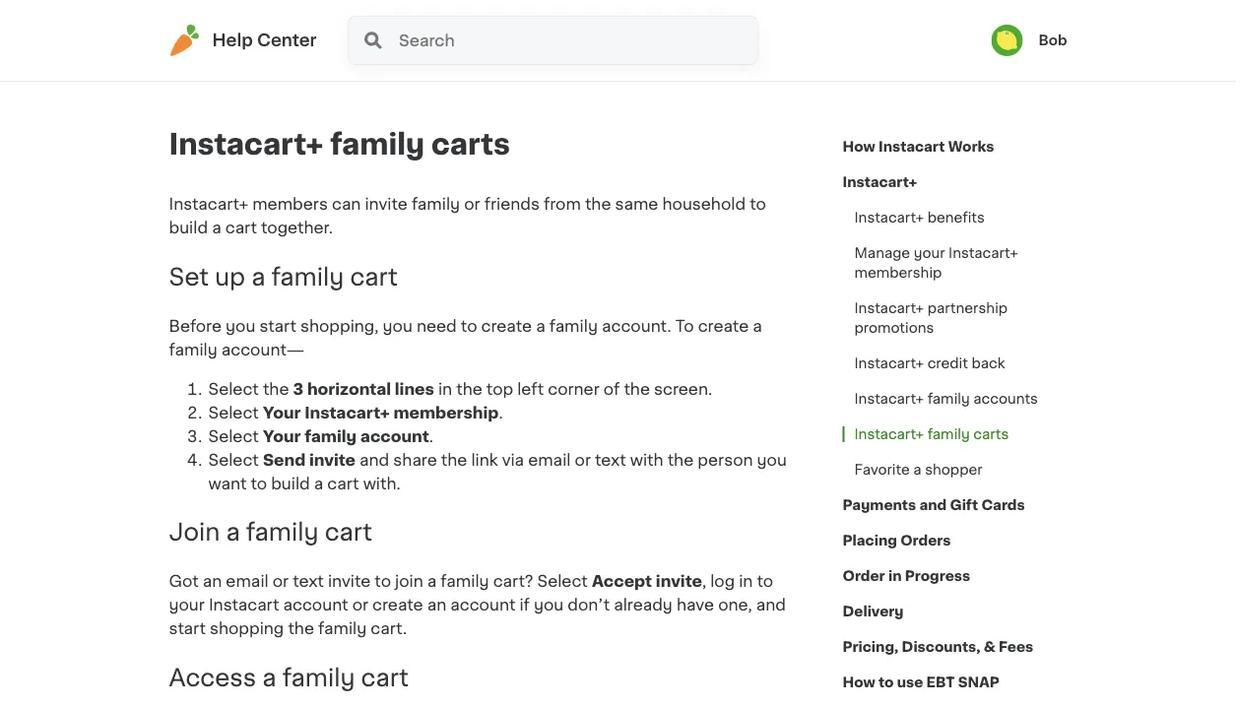 Task type: describe. For each thing, give the bounding box(es) containing it.
orders
[[900, 534, 951, 548]]

cart down 'cart.'
[[361, 666, 409, 690]]

how to use ebt snap
[[843, 676, 1000, 689]]

before
[[169, 318, 222, 334]]

order
[[843, 569, 885, 583]]

instacart+ up members
[[169, 131, 324, 159]]

a inside instacart+ members can invite family or friends from the same household to build a cart together.
[[212, 220, 221, 235]]

help
[[212, 32, 253, 49]]

the right of at the bottom
[[624, 381, 650, 397]]

2 horizontal spatial account
[[450, 598, 515, 613]]

to left 'use'
[[879, 676, 894, 689]]

family up can
[[330, 131, 425, 159]]

have
[[677, 598, 714, 613]]

0 vertical spatial carts
[[431, 131, 510, 159]]

2 horizontal spatial and
[[919, 498, 947, 512]]

from
[[544, 196, 581, 212]]

start inside before you start shopping, you need to create a family account. to create a family account—
[[259, 318, 296, 334]]

to inside and share the link via email or text with the person you want to build a cart with.
[[251, 476, 267, 491]]

or inside and share the link via email or text with the person you want to build a cart with.
[[575, 452, 591, 468]]

invite up have
[[656, 574, 702, 590]]

instacart+ inside instacart+ members can invite family or friends from the same household to build a cart together.
[[169, 196, 248, 212]]

left
[[517, 381, 544, 397]]

via
[[502, 452, 524, 468]]

instacart image
[[169, 25, 200, 56]]

access
[[169, 666, 256, 690]]

delivery link
[[843, 594, 904, 629]]

progress
[[905, 569, 970, 583]]

cart up shopping,
[[350, 265, 398, 289]]

manage your instacart+ membership
[[854, 246, 1018, 280]]

family down credit
[[927, 392, 970, 406]]

to inside before you start shopping, you need to create a family account. to create a family account—
[[461, 318, 477, 334]]

link
[[471, 452, 498, 468]]

screen.
[[654, 381, 712, 397]]

family down select send invite
[[246, 521, 319, 544]]

bob link
[[991, 25, 1067, 56]]

membership inside manage your instacart+ membership
[[854, 266, 942, 280]]

pricing, discounts, & fees
[[843, 640, 1033, 654]]

one,
[[718, 598, 752, 613]]

use
[[897, 676, 923, 689]]

already
[[614, 598, 673, 613]]

before you start shopping, you need to create a family account. to create a family account—
[[169, 318, 762, 357]]

payments and gift cards
[[843, 498, 1025, 512]]

if
[[519, 598, 530, 613]]

help center
[[212, 32, 317, 49]]

to inside ", log in to your instacart account or create an account if you don't already have one, and start shopping the family cart."
[[757, 574, 773, 590]]

instacart+ partnership promotions
[[854, 301, 1008, 335]]

don't
[[568, 598, 610, 613]]

cart.
[[371, 621, 407, 637]]

help center link
[[169, 25, 317, 56]]

an inside ", log in to your instacart account or create an account if you don't already have one, and start shopping the family cart."
[[427, 598, 446, 613]]

instacart+ credit back link
[[843, 346, 1017, 381]]

in inside ", log in to your instacart account or create an account if you don't already have one, and start shopping the family cart."
[[739, 574, 753, 590]]

family inside select the 3 horizontal lines in the top left corner of the screen. select your instacart+ membership . select your family account .
[[305, 428, 357, 444]]

,
[[702, 574, 706, 590]]

set up a family cart
[[169, 265, 404, 289]]

family down together.
[[271, 265, 344, 289]]

family inside ", log in to your instacart account or create an account if you don't already have one, and start shopping the family cart."
[[318, 621, 367, 637]]

got
[[169, 574, 199, 590]]

household
[[662, 196, 746, 212]]

carts inside instacart+ family carts link
[[973, 427, 1009, 441]]

manage
[[854, 246, 910, 260]]

invite inside instacart+ members can invite family or friends from the same household to build a cart together.
[[365, 196, 408, 212]]

how instacart works link
[[843, 129, 994, 164]]

and inside ", log in to your instacart account or create an account if you don't already have one, and start shopping the family cart."
[[756, 598, 786, 613]]

up
[[215, 265, 245, 289]]

instacart+ benefits
[[854, 211, 985, 225]]

fees
[[999, 640, 1033, 654]]

payments
[[843, 498, 916, 512]]

Search search field
[[397, 17, 757, 64]]

invite left join
[[328, 574, 371, 590]]

with
[[630, 452, 663, 468]]

join a family cart
[[169, 521, 372, 544]]

cart inside instacart+ members can invite family or friends from the same household to build a cart together.
[[225, 220, 257, 235]]

set
[[169, 265, 209, 289]]

text inside and share the link via email or text with the person you want to build a cart with.
[[595, 452, 626, 468]]

accept
[[592, 574, 652, 590]]

the left 3
[[263, 381, 289, 397]]

how instacart works
[[843, 140, 994, 154]]

pricing, discounts, & fees link
[[843, 629, 1033, 665]]

shopping
[[210, 621, 284, 637]]

select send invite
[[208, 452, 356, 468]]

join
[[395, 574, 423, 590]]

instacart+ family carts link
[[843, 417, 1021, 452]]

you inside and share the link via email or text with the person you want to build a cart with.
[[757, 452, 787, 468]]

order in progress link
[[843, 558, 970, 594]]

gift
[[950, 498, 978, 512]]

credit
[[927, 357, 968, 370]]

&
[[984, 640, 996, 654]]

to inside instacart+ members can invite family or friends from the same household to build a cart together.
[[750, 196, 766, 212]]

accounts
[[973, 392, 1038, 406]]

create inside ", log in to your instacart account or create an account if you don't already have one, and start shopping the family cart."
[[372, 598, 423, 613]]

family down shopping
[[282, 666, 355, 690]]

instacart+ inside "instacart+ benefits" link
[[854, 211, 924, 225]]

friends
[[484, 196, 540, 212]]

horizontal
[[307, 381, 391, 397]]

join
[[169, 521, 220, 544]]

manage your instacart+ membership link
[[843, 235, 1067, 291]]

instacart+ members can invite family or friends from the same household to build a cart together.
[[169, 196, 766, 235]]

the inside instacart+ members can invite family or friends from the same household to build a cart together.
[[585, 196, 611, 212]]

cart?
[[493, 574, 533, 590]]

person
[[698, 452, 753, 468]]

of
[[604, 381, 620, 397]]

instacart+ inside select the 3 horizontal lines in the top left corner of the screen. select your instacart+ membership . select your family account .
[[305, 405, 390, 420]]

instacart+ link
[[843, 164, 917, 200]]

the left the link
[[441, 452, 467, 468]]

email inside and share the link via email or text with the person you want to build a cart with.
[[528, 452, 571, 468]]

got an email or text invite to join a family cart? select accept invite
[[169, 574, 702, 590]]

family left account.
[[549, 318, 598, 334]]

instacart+ partnership promotions link
[[843, 291, 1067, 346]]

the inside ", log in to your instacart account or create an account if you don't already have one, and start shopping the family cart."
[[288, 621, 314, 637]]

0 vertical spatial instacart+ family carts
[[169, 131, 510, 159]]

account inside select the 3 horizontal lines in the top left corner of the screen. select your instacart+ membership . select your family account .
[[360, 428, 429, 444]]

the left top
[[456, 381, 482, 397]]

family inside instacart+ members can invite family or friends from the same household to build a cart together.
[[412, 196, 460, 212]]



Task type: locate. For each thing, give the bounding box(es) containing it.
family left friends
[[412, 196, 460, 212]]

1 horizontal spatial carts
[[973, 427, 1009, 441]]

cart
[[225, 220, 257, 235], [350, 265, 398, 289], [327, 476, 359, 491], [325, 521, 372, 544], [361, 666, 409, 690]]

select the 3 horizontal lines in the top left corner of the screen. select your instacart+ membership . select your family account .
[[208, 381, 712, 444]]

1 vertical spatial membership
[[393, 405, 499, 420]]

your down instacart+ benefits
[[914, 246, 945, 260]]

0 horizontal spatial instacart+ family carts
[[169, 131, 510, 159]]

0 horizontal spatial start
[[169, 621, 206, 637]]

delivery
[[843, 605, 904, 619]]

instacart+ up manage
[[854, 211, 924, 225]]

to
[[750, 196, 766, 212], [461, 318, 477, 334], [251, 476, 267, 491], [375, 574, 391, 590], [757, 574, 773, 590], [879, 676, 894, 689]]

1 horizontal spatial .
[[499, 405, 503, 420]]

1 vertical spatial and
[[919, 498, 947, 512]]

account up shopping
[[283, 598, 348, 613]]

carts down the accounts at the bottom right of the page
[[973, 427, 1009, 441]]

membership
[[854, 266, 942, 280], [393, 405, 499, 420]]

you
[[226, 318, 255, 334], [383, 318, 413, 334], [757, 452, 787, 468], [534, 598, 564, 613]]

the up access a family cart
[[288, 621, 314, 637]]

in inside select the 3 horizontal lines in the top left corner of the screen. select your instacart+ membership . select your family account .
[[438, 381, 452, 397]]

to right want
[[251, 476, 267, 491]]

you inside ", log in to your instacart account or create an account if you don't already have one, and start shopping the family cart."
[[534, 598, 564, 613]]

favorite a shopper
[[854, 463, 983, 477]]

ebt
[[926, 676, 955, 689]]

snap
[[958, 676, 1000, 689]]

start
[[259, 318, 296, 334], [169, 621, 206, 637]]

0 vertical spatial build
[[169, 220, 208, 235]]

access a family cart
[[169, 666, 409, 690]]

0 vertical spatial how
[[843, 140, 875, 154]]

instacart+ family carts up the favorite a shopper link
[[854, 427, 1009, 441]]

center
[[257, 32, 317, 49]]

1 vertical spatial instacart
[[209, 598, 279, 613]]

membership down lines
[[393, 405, 499, 420]]

0 vertical spatial your
[[914, 246, 945, 260]]

0 horizontal spatial .
[[429, 428, 433, 444]]

or inside instacart+ members can invite family or friends from the same household to build a cart together.
[[464, 196, 480, 212]]

log
[[710, 574, 735, 590]]

promotions
[[854, 321, 934, 335]]

how
[[843, 140, 875, 154], [843, 676, 875, 689]]

0 horizontal spatial email
[[226, 574, 269, 590]]

0 horizontal spatial your
[[169, 598, 205, 613]]

order in progress
[[843, 569, 970, 583]]

lines
[[395, 381, 434, 397]]

same
[[615, 196, 658, 212]]

create up top
[[481, 318, 532, 334]]

want
[[208, 476, 247, 491]]

build
[[169, 220, 208, 235], [271, 476, 310, 491]]

cart down "with."
[[325, 521, 372, 544]]

instacart+ down how instacart works
[[843, 175, 917, 189]]

instacart+ inside instacart+ credit back link
[[854, 357, 924, 370]]

0 horizontal spatial account
[[283, 598, 348, 613]]

to
[[675, 318, 694, 334]]

instacart+ down horizontal
[[305, 405, 390, 420]]

2 horizontal spatial in
[[888, 569, 902, 583]]

family
[[330, 131, 425, 159], [412, 196, 460, 212], [271, 265, 344, 289], [549, 318, 598, 334], [169, 342, 217, 357], [927, 392, 970, 406], [927, 427, 970, 441], [305, 428, 357, 444], [246, 521, 319, 544], [441, 574, 489, 590], [318, 621, 367, 637], [282, 666, 355, 690]]

partnership
[[927, 301, 1008, 315]]

in right the order
[[888, 569, 902, 583]]

1 vertical spatial build
[[271, 476, 310, 491]]

account down cart?
[[450, 598, 515, 613]]

. down top
[[499, 405, 503, 420]]

0 horizontal spatial and
[[360, 452, 389, 468]]

or left with
[[575, 452, 591, 468]]

1 how from the top
[[843, 140, 875, 154]]

a inside and share the link via email or text with the person you want to build a cart with.
[[314, 476, 323, 491]]

to right household
[[750, 196, 766, 212]]

how for how to use ebt snap
[[843, 676, 875, 689]]

your up select send invite
[[263, 428, 301, 444]]

how to use ebt snap link
[[843, 665, 1000, 700]]

instacart+ up favorite
[[854, 427, 924, 441]]

or
[[464, 196, 480, 212], [575, 452, 591, 468], [273, 574, 289, 590], [352, 598, 368, 613]]

in right lines
[[438, 381, 452, 397]]

select
[[208, 381, 259, 397], [208, 405, 259, 420], [208, 428, 259, 444], [208, 452, 259, 468], [537, 574, 588, 590]]

can
[[332, 196, 361, 212]]

and left gift
[[919, 498, 947, 512]]

need
[[417, 318, 457, 334]]

account—
[[221, 342, 304, 357]]

pricing,
[[843, 640, 899, 654]]

family left 'cart.'
[[318, 621, 367, 637]]

family down instacart+ family accounts link
[[927, 427, 970, 441]]

1 horizontal spatial text
[[595, 452, 626, 468]]

you left need
[[383, 318, 413, 334]]

instacart+ inside instacart+ partnership promotions
[[854, 301, 924, 315]]

1 horizontal spatial create
[[481, 318, 532, 334]]

with.
[[363, 476, 401, 491]]

benefits
[[927, 211, 985, 225]]

0 horizontal spatial build
[[169, 220, 208, 235]]

instacart+ family accounts link
[[843, 381, 1050, 417]]

1 vertical spatial start
[[169, 621, 206, 637]]

the right the "from"
[[585, 196, 611, 212]]

2 horizontal spatial create
[[698, 318, 749, 334]]

your inside manage your instacart+ membership
[[914, 246, 945, 260]]

and up "with."
[[360, 452, 389, 468]]

create up 'cart.'
[[372, 598, 423, 613]]

favorite a shopper link
[[843, 452, 994, 488]]

and right one, on the right of the page
[[756, 598, 786, 613]]

email
[[528, 452, 571, 468], [226, 574, 269, 590]]

placing
[[843, 534, 897, 548]]

1 vertical spatial email
[[226, 574, 269, 590]]

, log in to your instacart account or create an account if you don't already have one, and start shopping the family cart.
[[169, 574, 786, 637]]

start inside ", log in to your instacart account or create an account if you don't already have one, and start shopping the family cart."
[[169, 621, 206, 637]]

0 vertical spatial and
[[360, 452, 389, 468]]

an right got
[[203, 574, 222, 590]]

0 vertical spatial an
[[203, 574, 222, 590]]

1 horizontal spatial membership
[[854, 266, 942, 280]]

instacart
[[879, 140, 945, 154], [209, 598, 279, 613]]

build inside instacart+ members can invite family or friends from the same household to build a cart together.
[[169, 220, 208, 235]]

instacart+ down promotions
[[854, 357, 924, 370]]

1 horizontal spatial in
[[739, 574, 753, 590]]

share
[[393, 452, 437, 468]]

invite
[[365, 196, 408, 212], [309, 452, 356, 468], [328, 574, 371, 590], [656, 574, 702, 590]]

your
[[263, 405, 301, 420], [263, 428, 301, 444]]

invite right can
[[365, 196, 408, 212]]

cards
[[981, 498, 1025, 512]]

2 how from the top
[[843, 676, 875, 689]]

members
[[252, 196, 328, 212]]

start up account—
[[259, 318, 296, 334]]

1 vertical spatial instacart+ family carts
[[854, 427, 1009, 441]]

0 horizontal spatial membership
[[393, 405, 499, 420]]

back
[[972, 357, 1005, 370]]

account up share
[[360, 428, 429, 444]]

1 horizontal spatial instacart
[[879, 140, 945, 154]]

0 horizontal spatial an
[[203, 574, 222, 590]]

to left join
[[375, 574, 391, 590]]

0 horizontal spatial text
[[293, 574, 324, 590]]

0 vertical spatial text
[[595, 452, 626, 468]]

1 vertical spatial how
[[843, 676, 875, 689]]

family down before
[[169, 342, 217, 357]]

discounts,
[[902, 640, 980, 654]]

0 horizontal spatial carts
[[431, 131, 510, 159]]

bob
[[1039, 33, 1067, 47]]

your down 3
[[263, 405, 301, 420]]

an down got an email or text invite to join a family cart? select accept invite
[[427, 598, 446, 613]]

instacart up instacart+ link
[[879, 140, 945, 154]]

1 vertical spatial carts
[[973, 427, 1009, 441]]

cart up up
[[225, 220, 257, 235]]

family left cart?
[[441, 574, 489, 590]]

payments and gift cards link
[[843, 488, 1025, 523]]

instacart+ family carts up can
[[169, 131, 510, 159]]

0 vertical spatial email
[[528, 452, 571, 468]]

instacart+ up set
[[169, 196, 248, 212]]

create
[[481, 318, 532, 334], [698, 318, 749, 334], [372, 598, 423, 613]]

instacart+ down instacart+ credit back
[[854, 392, 924, 406]]

1 horizontal spatial instacart+ family carts
[[854, 427, 1009, 441]]

instacart+ up promotions
[[854, 301, 924, 315]]

favorite
[[854, 463, 910, 477]]

how up instacart+ link
[[843, 140, 875, 154]]

instacart+ family accounts
[[854, 392, 1038, 406]]

placing orders
[[843, 534, 951, 548]]

build up set
[[169, 220, 208, 235]]

you right if
[[534, 598, 564, 613]]

1 horizontal spatial build
[[271, 476, 310, 491]]

instacart+ credit back
[[854, 357, 1005, 370]]

you right person
[[757, 452, 787, 468]]

placing orders link
[[843, 523, 951, 558]]

3
[[293, 381, 304, 397]]

how for how instacart works
[[843, 140, 875, 154]]

1 horizontal spatial your
[[914, 246, 945, 260]]

or down got an email or text invite to join a family cart? select accept invite
[[352, 598, 368, 613]]

instacart inside ", log in to your instacart account or create an account if you don't already have one, and start shopping the family cart."
[[209, 598, 279, 613]]

user avatar image
[[991, 25, 1023, 56]]

email right via
[[528, 452, 571, 468]]

family down horizontal
[[305, 428, 357, 444]]

to right need
[[461, 318, 477, 334]]

shopping,
[[300, 318, 379, 334]]

start down got
[[169, 621, 206, 637]]

works
[[948, 140, 994, 154]]

1 vertical spatial .
[[429, 428, 433, 444]]

0 vertical spatial instacart
[[879, 140, 945, 154]]

text down join a family cart
[[293, 574, 324, 590]]

an
[[203, 574, 222, 590], [427, 598, 446, 613]]

your down got
[[169, 598, 205, 613]]

0 vertical spatial start
[[259, 318, 296, 334]]

build down 'send'
[[271, 476, 310, 491]]

1 horizontal spatial and
[[756, 598, 786, 613]]

text left with
[[595, 452, 626, 468]]

1 vertical spatial your
[[169, 598, 205, 613]]

0 vertical spatial your
[[263, 405, 301, 420]]

instacart up shopping
[[209, 598, 279, 613]]

instacart+ inside manage your instacart+ membership
[[949, 246, 1018, 260]]

2 your from the top
[[263, 428, 301, 444]]

in
[[438, 381, 452, 397], [888, 569, 902, 583], [739, 574, 753, 590]]

the right with
[[667, 452, 694, 468]]

instacart+ down benefits
[[949, 246, 1018, 260]]

cart left "with."
[[327, 476, 359, 491]]

membership inside select the 3 horizontal lines in the top left corner of the screen. select your instacart+ membership . select your family account .
[[393, 405, 499, 420]]

build inside and share the link via email or text with the person you want to build a cart with.
[[271, 476, 310, 491]]

or down join a family cart
[[273, 574, 289, 590]]

0 horizontal spatial instacart
[[209, 598, 279, 613]]

0 vertical spatial membership
[[854, 266, 942, 280]]

1 horizontal spatial email
[[528, 452, 571, 468]]

0 horizontal spatial in
[[438, 381, 452, 397]]

0 horizontal spatial create
[[372, 598, 423, 613]]

. up share
[[429, 428, 433, 444]]

1 horizontal spatial an
[[427, 598, 446, 613]]

your
[[914, 246, 945, 260], [169, 598, 205, 613]]

send
[[263, 452, 306, 468]]

the
[[585, 196, 611, 212], [263, 381, 289, 397], [456, 381, 482, 397], [624, 381, 650, 397], [441, 452, 467, 468], [667, 452, 694, 468], [288, 621, 314, 637]]

together.
[[261, 220, 333, 235]]

2 vertical spatial and
[[756, 598, 786, 613]]

1 your from the top
[[263, 405, 301, 420]]

create right to
[[698, 318, 749, 334]]

in right the log
[[739, 574, 753, 590]]

your inside ", log in to your instacart account or create an account if you don't already have one, and start shopping the family cart."
[[169, 598, 205, 613]]

invite right 'send'
[[309, 452, 356, 468]]

1 horizontal spatial account
[[360, 428, 429, 444]]

carts up instacart+ members can invite family or friends from the same household to build a cart together.
[[431, 131, 510, 159]]

1 vertical spatial text
[[293, 574, 324, 590]]

.
[[499, 405, 503, 420], [429, 428, 433, 444]]

carts
[[431, 131, 510, 159], [973, 427, 1009, 441]]

1 horizontal spatial start
[[259, 318, 296, 334]]

instacart+ inside instacart+ family carts link
[[854, 427, 924, 441]]

email up shopping
[[226, 574, 269, 590]]

in inside order in progress link
[[888, 569, 902, 583]]

and inside and share the link via email or text with the person you want to build a cart with.
[[360, 452, 389, 468]]

1 vertical spatial your
[[263, 428, 301, 444]]

instacart+ inside instacart+ family accounts link
[[854, 392, 924, 406]]

cart inside and share the link via email or text with the person you want to build a cart with.
[[327, 476, 359, 491]]

shopper
[[925, 463, 983, 477]]

to right the log
[[757, 574, 773, 590]]

you up account—
[[226, 318, 255, 334]]

or inside ", log in to your instacart account or create an account if you don't already have one, and start shopping the family cart."
[[352, 598, 368, 613]]

0 vertical spatial .
[[499, 405, 503, 420]]

how down pricing,
[[843, 676, 875, 689]]

1 vertical spatial an
[[427, 598, 446, 613]]

membership down manage
[[854, 266, 942, 280]]

or left friends
[[464, 196, 480, 212]]



Task type: vqa. For each thing, say whether or not it's contained in the screenshot.
/ to the right
no



